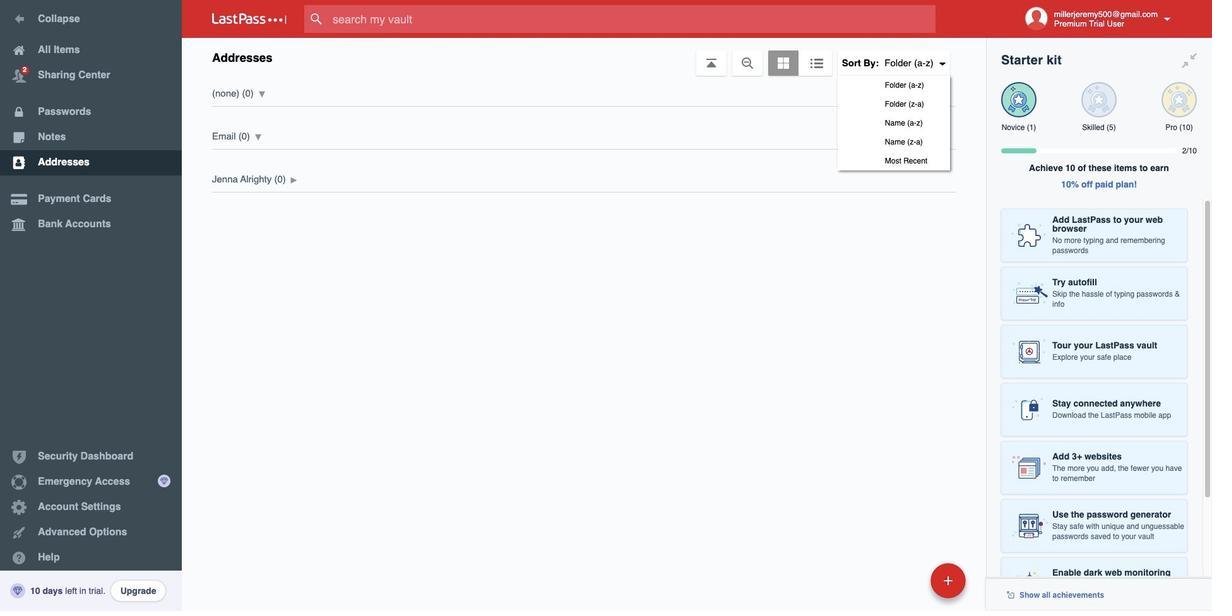 Task type: describe. For each thing, give the bounding box(es) containing it.
lastpass image
[[212, 13, 287, 25]]

Search search field
[[304, 5, 961, 33]]

search my vault text field
[[304, 5, 961, 33]]

new item element
[[844, 563, 971, 599]]

main navigation navigation
[[0, 0, 182, 611]]



Task type: locate. For each thing, give the bounding box(es) containing it.
new item navigation
[[844, 560, 974, 611]]

vault options navigation
[[182, 38, 987, 171]]



